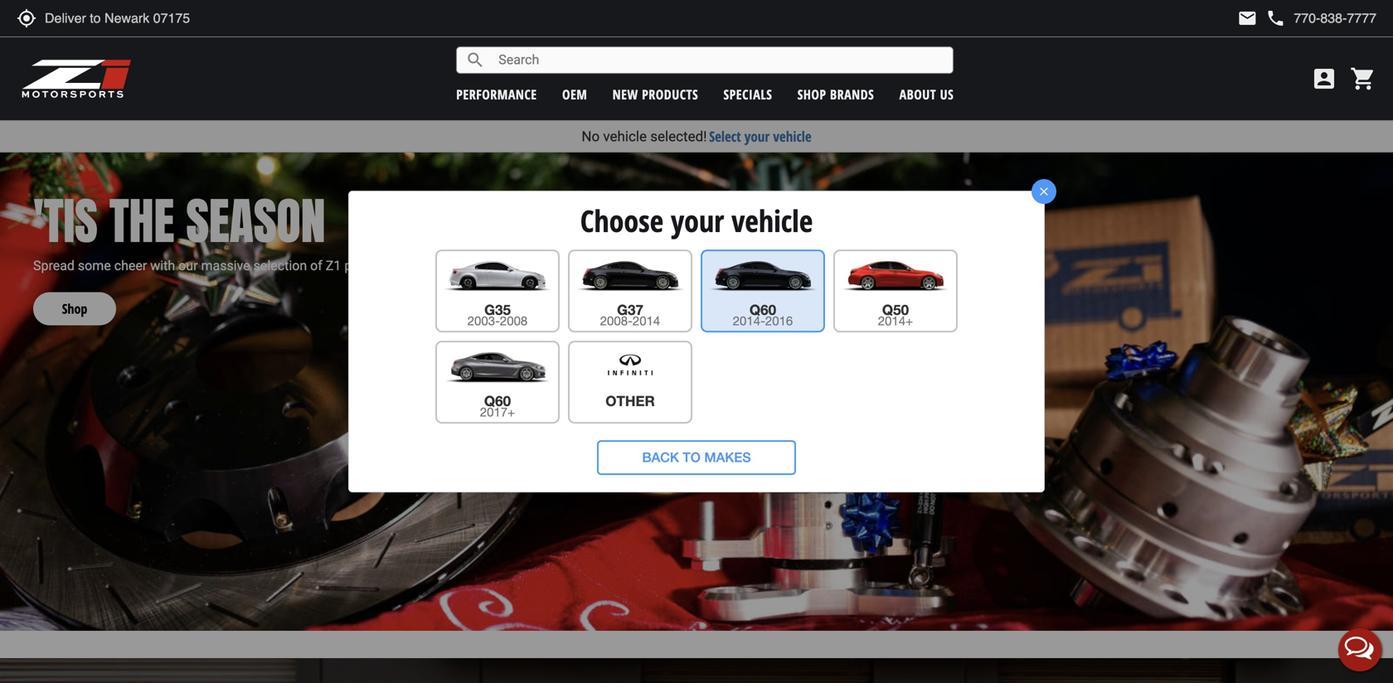Task type: describe. For each thing, give the bounding box(es) containing it.
shop brands
[[797, 85, 874, 103]]

makes
[[704, 449, 751, 465]]

no
[[582, 128, 600, 145]]

'tis
[[33, 184, 98, 258]]

q60 2017+
[[480, 393, 515, 419]]

1 vertical spatial your
[[671, 200, 724, 241]]

select your vehicle link
[[709, 127, 811, 146]]

performance
[[456, 85, 537, 103]]

to
[[683, 449, 701, 465]]

g35
[[484, 302, 511, 318]]

new
[[612, 85, 638, 103]]

specials
[[723, 85, 772, 103]]

the
[[109, 184, 174, 258]]

us
[[940, 85, 954, 103]]

selection
[[253, 258, 307, 274]]

z1 motorsports logo image
[[21, 58, 132, 100]]

with
[[150, 258, 175, 274]]

account_box link
[[1307, 66, 1342, 92]]

some
[[78, 258, 111, 274]]

massive
[[201, 258, 250, 274]]

shop for shop
[[62, 300, 87, 318]]

infiniti logo emblem logo image
[[601, 347, 659, 383]]

mail link
[[1237, 8, 1257, 28]]

mail phone
[[1237, 8, 1286, 28]]

choose
[[580, 200, 664, 241]]

q60 for q60 2017+
[[484, 393, 511, 409]]

new products link
[[612, 85, 698, 103]]

2014-
[[733, 314, 765, 328]]

g37
[[617, 302, 643, 318]]

shop link
[[33, 276, 116, 326]]

2016
[[765, 314, 793, 328]]

cheer
[[114, 258, 147, 274]]

vehicle inside no vehicle selected! select your vehicle
[[603, 128, 647, 145]]

about us
[[899, 85, 954, 103]]

specials link
[[723, 85, 772, 103]]

performance link
[[456, 85, 537, 103]]

0 vertical spatial your
[[744, 127, 770, 146]]

of
[[310, 258, 322, 274]]

z1
[[326, 258, 341, 274]]

phone
[[1266, 8, 1286, 28]]



Task type: vqa. For each thing, say whether or not it's contained in the screenshot.
phone
yes



Task type: locate. For each thing, give the bounding box(es) containing it.
products inside 'tis the season spread some cheer with our massive selection of z1 products
[[344, 258, 397, 274]]

q50 2014+
[[878, 302, 913, 328]]

1 horizontal spatial q60
[[750, 302, 776, 318]]

'tis the season spread some cheer with our massive selection of z1 products
[[33, 184, 397, 274]]

1 vertical spatial products
[[344, 258, 397, 274]]

0 horizontal spatial q60
[[484, 393, 511, 409]]

about
[[899, 85, 936, 103]]

shop down some
[[62, 300, 87, 318]]

products right z1
[[344, 258, 397, 274]]

2008-
[[600, 314, 633, 328]]

1 vertical spatial shop
[[62, 300, 87, 318]]

season
[[186, 184, 326, 258]]

1 horizontal spatial your
[[744, 127, 770, 146]]

Search search field
[[485, 47, 953, 73]]

back to makes
[[642, 449, 751, 465]]

shopping_cart
[[1350, 66, 1376, 92]]

'tis the season spread some cheer with our massive selection of z1 products image
[[0, 153, 1393, 631]]

products up the "selected!"
[[642, 85, 698, 103]]

products
[[642, 85, 698, 103], [344, 258, 397, 274]]

choose your vehicle
[[580, 200, 813, 241]]

shop brands link
[[797, 85, 874, 103]]

0 vertical spatial q60
[[750, 302, 776, 318]]

q60 for q60 2014-2016
[[750, 302, 776, 318]]

back to makes button
[[597, 440, 796, 475]]

1 horizontal spatial products
[[642, 85, 698, 103]]

phone link
[[1266, 8, 1376, 28]]

other
[[606, 393, 655, 409]]

vehicle
[[773, 127, 811, 146], [603, 128, 647, 145], [732, 200, 813, 241]]

your
[[744, 127, 770, 146], [671, 200, 724, 241]]

q60 inside q60 2014-2016
[[750, 302, 776, 318]]

oem link
[[562, 85, 587, 103]]

no vehicle selected! select your vehicle
[[582, 127, 811, 146]]

shop for shop brands
[[797, 85, 826, 103]]

oem
[[562, 85, 587, 103]]

your right choose
[[671, 200, 724, 241]]

g35 2003-2008
[[467, 302, 528, 328]]

new products
[[612, 85, 698, 103]]

shopping_cart link
[[1346, 66, 1376, 92]]

account_box
[[1311, 66, 1337, 92]]

mail
[[1237, 8, 1257, 28]]

win this truck shop now to get automatically entered before it's too late. image
[[0, 658, 1393, 683]]

brands
[[830, 85, 874, 103]]

spread
[[33, 258, 75, 274]]

2008
[[500, 314, 528, 328]]

2014+
[[878, 314, 913, 328]]

about us link
[[899, 85, 954, 103]]

search
[[465, 50, 485, 70]]

your right select
[[744, 127, 770, 146]]

q50
[[882, 302, 909, 318]]

q60
[[750, 302, 776, 318], [484, 393, 511, 409]]

select
[[709, 127, 741, 146]]

q60 inside q60 2017+
[[484, 393, 511, 409]]

g37 2008-2014
[[600, 302, 660, 328]]

0 horizontal spatial your
[[671, 200, 724, 241]]

2003-
[[467, 314, 500, 328]]

my_location
[[17, 8, 36, 28]]

q60 2014-2016
[[733, 302, 793, 328]]

0 horizontal spatial products
[[344, 258, 397, 274]]

0 vertical spatial shop
[[797, 85, 826, 103]]

shop left 'brands'
[[797, 85, 826, 103]]

2014
[[633, 314, 660, 328]]

1 horizontal spatial shop
[[797, 85, 826, 103]]

2017+
[[480, 405, 515, 419]]

selected!
[[650, 128, 707, 145]]

our
[[178, 258, 198, 274]]

shop
[[797, 85, 826, 103], [62, 300, 87, 318]]

back
[[642, 449, 679, 465]]

1 vertical spatial q60
[[484, 393, 511, 409]]

0 vertical spatial products
[[642, 85, 698, 103]]

0 horizontal spatial shop
[[62, 300, 87, 318]]



